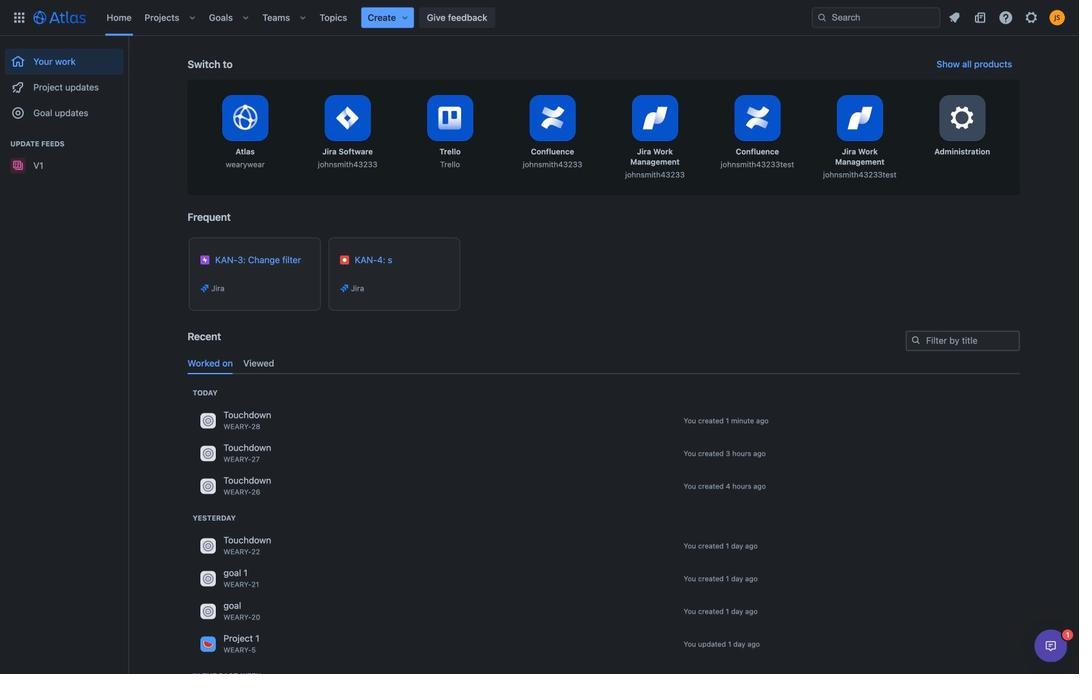 Task type: locate. For each thing, give the bounding box(es) containing it.
townsquare image
[[200, 479, 216, 494], [200, 571, 216, 587], [200, 604, 216, 620], [200, 637, 216, 652]]

jira image
[[200, 283, 210, 294], [339, 283, 350, 294], [339, 283, 350, 294]]

banner
[[0, 0, 1079, 36]]

2 group from the top
[[5, 126, 123, 182]]

2 townsquare image from the top
[[200, 571, 216, 587]]

0 vertical spatial townsquare image
[[200, 413, 216, 429]]

settings image
[[1024, 10, 1039, 25], [947, 103, 978, 134]]

1 townsquare image from the top
[[200, 413, 216, 429]]

heading
[[193, 388, 218, 398], [193, 513, 236, 524], [193, 671, 261, 675]]

2 vertical spatial heading
[[193, 671, 261, 675]]

Filter by title field
[[907, 332, 1019, 350]]

top element
[[8, 0, 812, 36]]

None search field
[[812, 7, 941, 28]]

townsquare image
[[200, 413, 216, 429], [200, 446, 216, 462], [200, 539, 216, 554]]

0 vertical spatial heading
[[193, 388, 218, 398]]

1 group from the top
[[5, 36, 123, 130]]

switch to... image
[[12, 10, 27, 25]]

1 vertical spatial heading
[[193, 513, 236, 524]]

Search field
[[812, 7, 941, 28]]

1 townsquare image from the top
[[200, 479, 216, 494]]

2 heading from the top
[[193, 513, 236, 524]]

tab list
[[182, 353, 1025, 374]]

1 vertical spatial townsquare image
[[200, 446, 216, 462]]

3 townsquare image from the top
[[200, 539, 216, 554]]

0 horizontal spatial settings image
[[947, 103, 978, 134]]

1 horizontal spatial settings image
[[1024, 10, 1039, 25]]

group
[[5, 36, 123, 130], [5, 126, 123, 182]]

help image
[[998, 10, 1014, 25]]

2 vertical spatial townsquare image
[[200, 539, 216, 554]]



Task type: describe. For each thing, give the bounding box(es) containing it.
townsquare image for 1st heading from the top
[[200, 413, 216, 429]]

4 townsquare image from the top
[[200, 637, 216, 652]]

search image
[[911, 335, 921, 346]]

1 heading from the top
[[193, 388, 218, 398]]

3 heading from the top
[[193, 671, 261, 675]]

account image
[[1050, 10, 1065, 25]]

jira image
[[200, 283, 210, 294]]

search image
[[817, 13, 827, 23]]

0 vertical spatial settings image
[[1024, 10, 1039, 25]]

2 townsquare image from the top
[[200, 446, 216, 462]]

1 vertical spatial settings image
[[947, 103, 978, 134]]

3 townsquare image from the top
[[200, 604, 216, 620]]

townsquare image for 2nd heading
[[200, 539, 216, 554]]

notifications image
[[947, 10, 962, 25]]



Task type: vqa. For each thing, say whether or not it's contained in the screenshot.
Search icon
yes



